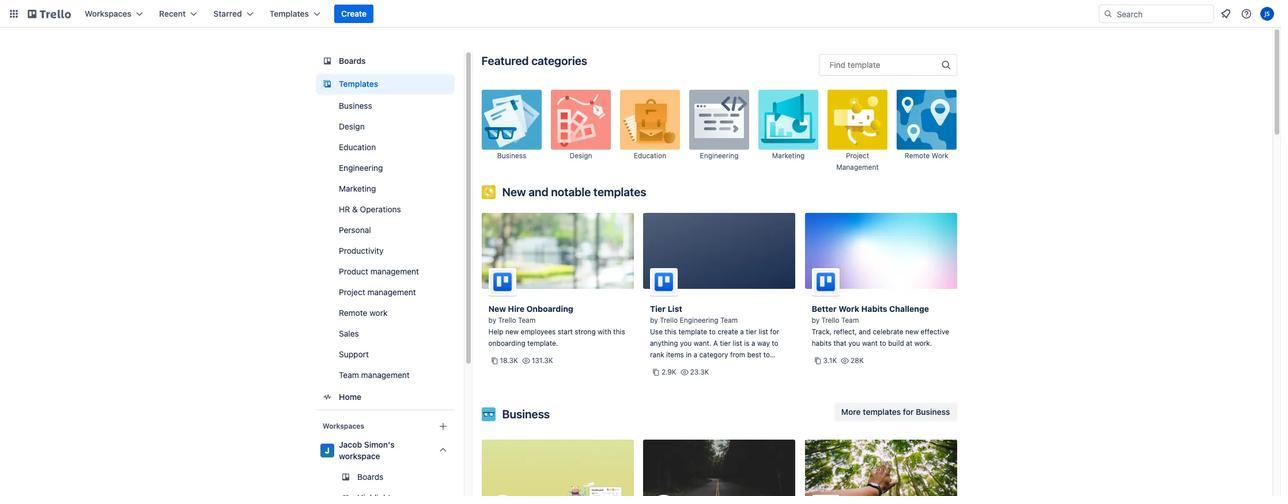 Task type: vqa. For each thing, say whether or not it's contained in the screenshot.


Task type: locate. For each thing, give the bounding box(es) containing it.
a right create
[[740, 328, 744, 337]]

recent
[[159, 9, 186, 18]]

team down support
[[339, 371, 359, 381]]

list
[[759, 328, 768, 337], [733, 340, 743, 348]]

for right more
[[903, 408, 914, 417]]

new left notable
[[502, 186, 526, 199]]

new up onboarding
[[506, 328, 519, 337]]

2 boards link from the top
[[316, 469, 455, 487]]

employees
[[521, 328, 556, 337]]

boards link up templates link
[[316, 51, 455, 71]]

this right with
[[613, 328, 625, 337]]

design icon image
[[551, 90, 611, 150]]

productivity
[[339, 246, 383, 256]]

131.3k
[[532, 357, 553, 366]]

0 horizontal spatial project management link
[[316, 284, 455, 302]]

0 horizontal spatial new
[[506, 328, 519, 337]]

marketing link for the right 'project management' link
[[758, 90, 818, 173]]

2 vertical spatial and
[[722, 374, 734, 383]]

by
[[489, 317, 496, 325], [650, 317, 658, 325], [812, 317, 820, 325]]

strong
[[575, 328, 596, 337]]

to up players,
[[764, 351, 770, 360]]

1 vertical spatial remote work link
[[316, 304, 455, 323]]

work up sales link
[[369, 308, 387, 318]]

0 vertical spatial new
[[502, 186, 526, 199]]

support
[[339, 350, 369, 360]]

3 by from the left
[[812, 317, 820, 325]]

by up track,
[[812, 317, 820, 325]]

onboarding
[[527, 304, 574, 314]]

business inside more templates for business button
[[916, 408, 950, 417]]

business link
[[482, 90, 542, 173], [316, 97, 455, 115]]

templates right notable
[[594, 186, 647, 199]]

you right "that"
[[849, 340, 861, 348]]

for inside button
[[903, 408, 914, 417]]

0 horizontal spatial trello
[[498, 317, 516, 325]]

template board image
[[320, 77, 334, 91]]

Search field
[[1113, 5, 1214, 22]]

0 horizontal spatial remote work
[[339, 308, 387, 318]]

1 horizontal spatial education
[[634, 152, 666, 160]]

workspaces button
[[78, 5, 150, 23]]

habits
[[862, 304, 888, 314]]

remote up sales
[[339, 308, 367, 318]]

you up in
[[680, 340, 692, 348]]

0 vertical spatial remote
[[905, 152, 930, 160]]

by inside new hire onboarding by trello team help new employees start strong with this onboarding template.
[[489, 317, 496, 325]]

1 horizontal spatial trello team image
[[812, 269, 840, 296]]

simon's
[[364, 440, 395, 450]]

0 horizontal spatial remote
[[339, 308, 367, 318]]

trello inside tier list by trello engineering team use this template to create a tier list for anything you want. a tier list is a way to rank items in a category from best to worst. this could be: best nba players, goat'd pasta dishes, and tastiest fast food joints.
[[660, 317, 678, 325]]

project management link
[[828, 90, 888, 173], [316, 284, 455, 302]]

management
[[836, 163, 879, 172], [370, 267, 419, 277], [367, 288, 416, 297], [361, 371, 410, 381]]

0 horizontal spatial a
[[694, 351, 698, 360]]

team up create
[[721, 317, 738, 325]]

1 vertical spatial list
[[733, 340, 743, 348]]

project management down project management icon on the top right of page
[[836, 152, 879, 172]]

1 vertical spatial and
[[859, 328, 871, 337]]

workspaces
[[85, 9, 131, 18], [323, 423, 364, 431]]

template up the want. at the right
[[679, 328, 707, 337]]

marketing down marketing icon
[[772, 152, 805, 160]]

template right find
[[848, 60, 881, 70]]

0 horizontal spatial this
[[613, 328, 625, 337]]

0 horizontal spatial best
[[720, 363, 734, 371]]

templates inside templates link
[[339, 79, 378, 89]]

engineering icon image
[[689, 90, 749, 150]]

1 horizontal spatial project
[[846, 152, 869, 160]]

0 vertical spatial list
[[759, 328, 768, 337]]

this inside new hire onboarding by trello team help new employees start strong with this onboarding template.
[[613, 328, 625, 337]]

1 vertical spatial design
[[570, 152, 592, 160]]

trello down list at the bottom right
[[660, 317, 678, 325]]

team
[[518, 317, 536, 325], [721, 317, 738, 325], [842, 317, 859, 325], [339, 371, 359, 381]]

team inside better work habits challenge by trello team track, reflect, and celebrate new effective habits that you want to build at work.
[[842, 317, 859, 325]]

0 horizontal spatial template
[[679, 328, 707, 337]]

engineering link for the 'marketing' link associated with the right 'project management' link
[[689, 90, 749, 173]]

templates right template board image
[[339, 79, 378, 89]]

1 horizontal spatial templates
[[339, 79, 378, 89]]

business icon image
[[482, 90, 542, 150], [482, 408, 496, 422]]

engineering down the engineering icon
[[700, 152, 739, 160]]

1 horizontal spatial by
[[650, 317, 658, 325]]

templates right more
[[863, 408, 901, 417]]

design down templates link
[[339, 122, 365, 131]]

project down project management icon on the top right of page
[[846, 152, 869, 160]]

anything
[[650, 340, 678, 348]]

0 horizontal spatial by
[[489, 317, 496, 325]]

0 horizontal spatial marketing
[[339, 184, 376, 194]]

2 horizontal spatial by
[[812, 317, 820, 325]]

by up use
[[650, 317, 658, 325]]

project inside project management
[[846, 152, 869, 160]]

jacob simon (jacobsimon16) image
[[1261, 7, 1275, 21]]

engineering link
[[689, 90, 749, 173], [316, 159, 455, 178]]

2 this from the left
[[665, 328, 677, 337]]

team inside new hire onboarding by trello team help new employees start strong with this onboarding template.
[[518, 317, 536, 325]]

work down remote work icon
[[932, 152, 949, 160]]

personal link
[[316, 221, 455, 240]]

by up help
[[489, 317, 496, 325]]

work
[[932, 152, 949, 160], [369, 308, 387, 318]]

0 horizontal spatial templates
[[270, 9, 309, 18]]

0 horizontal spatial education link
[[316, 138, 455, 157]]

new inside new hire onboarding by trello team help new employees start strong with this onboarding template.
[[506, 328, 519, 337]]

1 horizontal spatial a
[[740, 328, 744, 337]]

education link for engineering link corresponding to the 'marketing' link associated with the right 'project management' link
[[620, 90, 680, 173]]

team down work
[[842, 317, 859, 325]]

1 new from the left
[[506, 328, 519, 337]]

design
[[339, 122, 365, 131], [570, 152, 592, 160]]

hr & operations
[[339, 205, 401, 214]]

1 horizontal spatial workspaces
[[323, 423, 364, 431]]

trello
[[498, 317, 516, 325], [660, 317, 678, 325], [822, 317, 840, 325]]

this
[[672, 363, 686, 371]]

worst.
[[650, 363, 670, 371]]

0 vertical spatial engineering
[[700, 152, 739, 160]]

1 horizontal spatial templates
[[863, 408, 901, 417]]

toni, founder @ crmble image
[[489, 496, 627, 497]]

1 business icon image from the top
[[482, 90, 542, 150]]

0 horizontal spatial design link
[[316, 118, 455, 136]]

28k
[[851, 357, 864, 366]]

and left notable
[[529, 186, 549, 199]]

trello inside better work habits challenge by trello team track, reflect, and celebrate new effective habits that you want to build at work.
[[822, 317, 840, 325]]

0 vertical spatial tier
[[746, 328, 757, 337]]

1 trello from the left
[[498, 317, 516, 325]]

3 trello from the left
[[822, 317, 840, 325]]

1 trello team image from the left
[[489, 269, 516, 296]]

management for 'product management' link
[[370, 267, 419, 277]]

boards
[[339, 56, 366, 66], [357, 473, 383, 483]]

0 horizontal spatial project management
[[339, 288, 416, 297]]

engineering up the want. at the right
[[680, 317, 719, 325]]

0 vertical spatial for
[[770, 328, 780, 337]]

back to home image
[[28, 5, 71, 23]]

tier right the "a"
[[720, 340, 731, 348]]

boards down workspace
[[357, 473, 383, 483]]

2 horizontal spatial a
[[752, 340, 756, 348]]

management for team management link
[[361, 371, 410, 381]]

2 trello team image from the left
[[812, 269, 840, 296]]

1 horizontal spatial best
[[748, 351, 762, 360]]

home image
[[320, 391, 334, 405]]

2 by from the left
[[650, 317, 658, 325]]

1 vertical spatial best
[[720, 363, 734, 371]]

trello team image
[[489, 269, 516, 296], [812, 269, 840, 296]]

list up way
[[759, 328, 768, 337]]

0 vertical spatial project
[[846, 152, 869, 160]]

2 vertical spatial engineering
[[680, 317, 719, 325]]

a right in
[[694, 351, 698, 360]]

0 horizontal spatial trello team image
[[489, 269, 516, 296]]

categories
[[532, 54, 588, 67]]

1 horizontal spatial engineering link
[[689, 90, 749, 173]]

0 horizontal spatial you
[[680, 340, 692, 348]]

1 vertical spatial boards link
[[316, 469, 455, 487]]

1 vertical spatial marketing link
[[316, 180, 455, 198]]

remote work up sales
[[339, 308, 387, 318]]

1 horizontal spatial trello
[[660, 317, 678, 325]]

2 trello from the left
[[660, 317, 678, 325]]

a
[[740, 328, 744, 337], [752, 340, 756, 348], [694, 351, 698, 360]]

new
[[506, 328, 519, 337], [906, 328, 919, 337]]

1 horizontal spatial business link
[[482, 90, 542, 173]]

remote work down remote work icon
[[905, 152, 949, 160]]

engineering
[[700, 152, 739, 160], [339, 163, 383, 173], [680, 317, 719, 325]]

0 vertical spatial templates
[[270, 9, 309, 18]]

a right is
[[752, 340, 756, 348]]

1 horizontal spatial and
[[722, 374, 734, 383]]

reflect,
[[834, 328, 857, 337]]

2 new from the left
[[906, 328, 919, 337]]

1 horizontal spatial you
[[849, 340, 861, 348]]

project management down product management
[[339, 288, 416, 297]]

boards link down jacob simon's workspace
[[316, 469, 455, 487]]

project down product
[[339, 288, 365, 297]]

trello team image up better
[[812, 269, 840, 296]]

2 horizontal spatial trello
[[822, 317, 840, 325]]

list left is
[[733, 340, 743, 348]]

create button
[[334, 5, 374, 23]]

personal
[[339, 225, 371, 235]]

players,
[[753, 363, 778, 371]]

new hire onboarding by trello team help new employees start strong with this onboarding template.
[[489, 304, 625, 348]]

this up anything
[[665, 328, 677, 337]]

marketing
[[772, 152, 805, 160], [339, 184, 376, 194]]

create
[[341, 9, 367, 18]]

templates
[[594, 186, 647, 199], [863, 408, 901, 417]]

tastiest
[[736, 374, 760, 383]]

to down celebrate
[[880, 340, 887, 348]]

remote work link
[[897, 90, 957, 173], [316, 304, 455, 323]]

new inside new hire onboarding by trello team help new employees start strong with this onboarding template.
[[489, 304, 506, 314]]

0 vertical spatial business icon image
[[482, 90, 542, 150]]

2 horizontal spatial and
[[859, 328, 871, 337]]

management down the "support" link
[[361, 371, 410, 381]]

marketing up & on the left top of page
[[339, 184, 376, 194]]

0 horizontal spatial business link
[[316, 97, 455, 115]]

management down 'product management' link
[[367, 288, 416, 297]]

and right dishes,
[[722, 374, 734, 383]]

2 vertical spatial a
[[694, 351, 698, 360]]

trello team image up the hire
[[489, 269, 516, 296]]

management down productivity link in the left of the page
[[370, 267, 419, 277]]

0 horizontal spatial for
[[770, 328, 780, 337]]

design down design icon
[[570, 152, 592, 160]]

1 horizontal spatial marketing link
[[758, 90, 818, 173]]

1 horizontal spatial design link
[[551, 90, 611, 173]]

1 vertical spatial template
[[679, 328, 707, 337]]

1 horizontal spatial this
[[665, 328, 677, 337]]

boards right board icon
[[339, 56, 366, 66]]

effective
[[921, 328, 950, 337]]

trello down better
[[822, 317, 840, 325]]

0 vertical spatial template
[[848, 60, 881, 70]]

board image
[[320, 54, 334, 68]]

1 horizontal spatial for
[[903, 408, 914, 417]]

0 vertical spatial remote work
[[905, 152, 949, 160]]

1 vertical spatial new
[[489, 304, 506, 314]]

remote work icon image
[[897, 90, 957, 150]]

template inside find template "field"
[[848, 60, 881, 70]]

1 vertical spatial templates
[[863, 408, 901, 417]]

1 boards link from the top
[[316, 51, 455, 71]]

home link
[[316, 387, 455, 408]]

best right be:
[[720, 363, 734, 371]]

0 vertical spatial a
[[740, 328, 744, 337]]

jacob
[[339, 440, 362, 450]]

0 horizontal spatial tier
[[720, 340, 731, 348]]

trello down the hire
[[498, 317, 516, 325]]

1 horizontal spatial template
[[848, 60, 881, 70]]

trello engineering team image
[[650, 269, 678, 296]]

and inside better work habits challenge by trello team track, reflect, and celebrate new effective habits that you want to build at work.
[[859, 328, 871, 337]]

1 vertical spatial project management
[[339, 288, 416, 297]]

1 this from the left
[[613, 328, 625, 337]]

1 vertical spatial work
[[369, 308, 387, 318]]

tier
[[650, 304, 666, 314]]

work
[[839, 304, 860, 314]]

templates right the starred dropdown button
[[270, 9, 309, 18]]

team down the hire
[[518, 317, 536, 325]]

best down is
[[748, 351, 762, 360]]

remote work
[[905, 152, 949, 160], [339, 308, 387, 318]]

education
[[339, 142, 376, 152], [634, 152, 666, 160]]

engineering up & on the left top of page
[[339, 163, 383, 173]]

engineering inside tier list by trello engineering team use this template to create a tier list for anything you want. a tier list is a way to rank items in a category from best to worst. this could be: best nba players, goat'd pasta dishes, and tastiest fast food joints.
[[680, 317, 719, 325]]

templates button
[[263, 5, 327, 23]]

syarfandi achmad image
[[650, 496, 789, 497]]

0 horizontal spatial design
[[339, 122, 365, 131]]

team management
[[339, 371, 410, 381]]

1 vertical spatial workspaces
[[323, 423, 364, 431]]

home
[[339, 393, 361, 402]]

find template
[[830, 60, 881, 70]]

1 by from the left
[[489, 317, 496, 325]]

0 vertical spatial remote work link
[[897, 90, 957, 173]]

tier
[[746, 328, 757, 337], [720, 340, 731, 348]]

for
[[770, 328, 780, 337], [903, 408, 914, 417]]

remote
[[905, 152, 930, 160], [339, 308, 367, 318]]

1 horizontal spatial marketing
[[772, 152, 805, 160]]

jacob simon's workspace
[[339, 440, 395, 462]]

0 horizontal spatial remote work link
[[316, 304, 455, 323]]

challenge
[[890, 304, 929, 314]]

for up players,
[[770, 328, 780, 337]]

1 horizontal spatial remote
[[905, 152, 930, 160]]

0 vertical spatial marketing link
[[758, 90, 818, 173]]

0 vertical spatial work
[[932, 152, 949, 160]]

new up the at
[[906, 328, 919, 337]]

1 horizontal spatial project management
[[836, 152, 879, 172]]

1 horizontal spatial education link
[[620, 90, 680, 173]]

2 you from the left
[[849, 340, 861, 348]]

and
[[529, 186, 549, 199], [859, 328, 871, 337], [722, 374, 734, 383]]

1 you from the left
[[680, 340, 692, 348]]

rank
[[650, 351, 665, 360]]

recent button
[[152, 5, 204, 23]]

sales
[[339, 329, 359, 339]]

0 horizontal spatial workspaces
[[85, 9, 131, 18]]

1 horizontal spatial new
[[906, 328, 919, 337]]

templates inside button
[[863, 408, 901, 417]]

open information menu image
[[1241, 8, 1253, 20]]

0 vertical spatial and
[[529, 186, 549, 199]]

food
[[650, 386, 665, 394]]

this
[[613, 328, 625, 337], [665, 328, 677, 337]]

remote down remote work icon
[[905, 152, 930, 160]]

tier up is
[[746, 328, 757, 337]]

primary element
[[0, 0, 1282, 28]]

and up want
[[859, 328, 871, 337]]

new left the hire
[[489, 304, 506, 314]]

3.1k
[[824, 357, 837, 366]]



Task type: describe. For each thing, give the bounding box(es) containing it.
marketing link for hr & operations link
[[316, 180, 455, 198]]

j
[[325, 446, 330, 456]]

0 notifications image
[[1219, 7, 1233, 21]]

management for the bottommost 'project management' link
[[367, 288, 416, 297]]

template.
[[528, 340, 558, 348]]

0 vertical spatial project management
[[836, 152, 879, 172]]

use
[[650, 328, 663, 337]]

notable
[[551, 186, 591, 199]]

1 horizontal spatial list
[[759, 328, 768, 337]]

in
[[686, 351, 692, 360]]

1 vertical spatial remote
[[339, 308, 367, 318]]

0 horizontal spatial project
[[339, 288, 365, 297]]

from
[[730, 351, 746, 360]]

dishes,
[[697, 374, 720, 383]]

product management
[[339, 267, 419, 277]]

support link
[[316, 346, 455, 364]]

nba
[[736, 363, 751, 371]]

celebrate
[[873, 328, 904, 337]]

a
[[714, 340, 718, 348]]

management down project management icon on the top right of page
[[836, 163, 879, 172]]

1 horizontal spatial tier
[[746, 328, 757, 337]]

operations
[[360, 205, 401, 214]]

templates inside templates popup button
[[270, 9, 309, 18]]

better
[[812, 304, 837, 314]]

could
[[688, 363, 706, 371]]

productivity link
[[316, 242, 455, 261]]

Find template field
[[819, 54, 957, 76]]

1 horizontal spatial project management link
[[828, 90, 888, 173]]

0 horizontal spatial list
[[733, 340, 743, 348]]

workspace
[[339, 452, 380, 462]]

items
[[667, 351, 684, 360]]

goat'd
[[650, 374, 675, 383]]

to right way
[[772, 340, 779, 348]]

trello team image for new
[[489, 269, 516, 296]]

2.9k
[[662, 368, 677, 377]]

way
[[758, 340, 770, 348]]

team inside tier list by trello engineering team use this template to create a tier list for anything you want. a tier list is a way to rank items in a category from best to worst. this could be: best nba players, goat'd pasta dishes, and tastiest fast food joints.
[[721, 317, 738, 325]]

to up the "a"
[[709, 328, 716, 337]]

find
[[830, 60, 846, 70]]

starred
[[213, 9, 242, 18]]

for inside tier list by trello engineering team use this template to create a tier list for anything you want. a tier list is a way to rank items in a category from best to worst. this could be: best nba players, goat'd pasta dishes, and tastiest fast food joints.
[[770, 328, 780, 337]]

23.3k
[[690, 368, 709, 377]]

hr
[[339, 205, 350, 214]]

new and notable templates
[[502, 186, 647, 199]]

2 business icon image from the top
[[482, 408, 496, 422]]

help
[[489, 328, 504, 337]]

1 horizontal spatial remote work
[[905, 152, 949, 160]]

0 vertical spatial design
[[339, 122, 365, 131]]

&
[[352, 205, 358, 214]]

1 horizontal spatial design
[[570, 152, 592, 160]]

want
[[862, 340, 878, 348]]

business link for design link related to engineering link corresponding to the 'marketing' link associated with the right 'project management' link
[[482, 90, 542, 173]]

is
[[744, 340, 750, 348]]

0 vertical spatial templates
[[594, 186, 647, 199]]

education icon image
[[620, 90, 680, 150]]

templates link
[[316, 74, 455, 95]]

better work habits challenge by trello team track, reflect, and celebrate new effective habits that you want to build at work.
[[812, 304, 950, 348]]

1 horizontal spatial remote work link
[[897, 90, 957, 173]]

create a workspace image
[[436, 420, 450, 434]]

more templates for business
[[842, 408, 950, 417]]

product management link
[[316, 263, 455, 281]]

trello inside new hire onboarding by trello team help new employees start strong with this onboarding template.
[[498, 317, 516, 325]]

sales link
[[316, 325, 455, 344]]

more
[[842, 408, 861, 417]]

project management icon image
[[828, 90, 888, 150]]

this inside tier list by trello engineering team use this template to create a tier list for anything you want. a tier list is a way to rank items in a category from best to worst. this could be: best nba players, goat'd pasta dishes, and tastiest fast food joints.
[[665, 328, 677, 337]]

by inside tier list by trello engineering team use this template to create a tier list for anything you want. a tier list is a way to rank items in a category from best to worst. this could be: best nba players, goat'd pasta dishes, and tastiest fast food joints.
[[650, 317, 658, 325]]

1 vertical spatial project management link
[[316, 284, 455, 302]]

fast
[[762, 374, 775, 383]]

hire
[[508, 304, 525, 314]]

product
[[339, 267, 368, 277]]

business link for design link related to the 'marketing' link associated with hr & operations link engineering link
[[316, 97, 455, 115]]

atlassian image
[[812, 496, 840, 497]]

0 horizontal spatial work
[[369, 308, 387, 318]]

featured
[[482, 54, 529, 67]]

featured categories
[[482, 54, 588, 67]]

start
[[558, 328, 573, 337]]

trello team image for better
[[812, 269, 840, 296]]

by inside better work habits challenge by trello team track, reflect, and celebrate new effective habits that you want to build at work.
[[812, 317, 820, 325]]

joints.
[[667, 386, 687, 394]]

list
[[668, 304, 683, 314]]

1 horizontal spatial work
[[932, 152, 949, 160]]

and inside tier list by trello engineering team use this template to create a tier list for anything you want. a tier list is a way to rank items in a category from best to worst. this could be: best nba players, goat'd pasta dishes, and tastiest fast food joints.
[[722, 374, 734, 383]]

that
[[834, 340, 847, 348]]

new inside better work habits challenge by trello team track, reflect, and celebrate new effective habits that you want to build at work.
[[906, 328, 919, 337]]

be:
[[708, 363, 718, 371]]

1 vertical spatial remote work
[[339, 308, 387, 318]]

onboarding
[[489, 340, 526, 348]]

tier list by trello engineering team use this template to create a tier list for anything you want. a tier list is a way to rank items in a category from best to worst. this could be: best nba players, goat'd pasta dishes, and tastiest fast food joints.
[[650, 304, 780, 394]]

18.3k
[[500, 357, 518, 366]]

0 horizontal spatial and
[[529, 186, 549, 199]]

more templates for business button
[[835, 404, 957, 422]]

category
[[700, 351, 729, 360]]

education link for the 'marketing' link associated with hr & operations link engineering link
[[316, 138, 455, 157]]

habits
[[812, 340, 832, 348]]

create
[[718, 328, 738, 337]]

0 vertical spatial best
[[748, 351, 762, 360]]

1 vertical spatial boards
[[357, 473, 383, 483]]

1 vertical spatial engineering
[[339, 163, 383, 173]]

engineering link for the 'marketing' link associated with hr & operations link
[[316, 159, 455, 178]]

workspaces inside workspaces dropdown button
[[85, 9, 131, 18]]

you inside better work habits challenge by trello team track, reflect, and celebrate new effective habits that you want to build at work.
[[849, 340, 861, 348]]

new for new and notable templates
[[502, 186, 526, 199]]

0 vertical spatial boards
[[339, 56, 366, 66]]

marketing icon image
[[758, 90, 818, 150]]

track,
[[812, 328, 832, 337]]

to inside better work habits challenge by trello team track, reflect, and celebrate new effective habits that you want to build at work.
[[880, 340, 887, 348]]

0 vertical spatial marketing
[[772, 152, 805, 160]]

at
[[906, 340, 913, 348]]

1 vertical spatial tier
[[720, 340, 731, 348]]

search image
[[1104, 9, 1113, 18]]

template inside tier list by trello engineering team use this template to create a tier list for anything you want. a tier list is a way to rank items in a category from best to worst. this could be: best nba players, goat'd pasta dishes, and tastiest fast food joints.
[[679, 328, 707, 337]]

with
[[598, 328, 612, 337]]

hr & operations link
[[316, 201, 455, 219]]

1 vertical spatial marketing
[[339, 184, 376, 194]]

team management link
[[316, 367, 455, 385]]

build
[[889, 340, 905, 348]]

starred button
[[207, 5, 260, 23]]

design link for the 'marketing' link associated with hr & operations link engineering link
[[316, 118, 455, 136]]

you inside tier list by trello engineering team use this template to create a tier list for anything you want. a tier list is a way to rank items in a category from best to worst. this could be: best nba players, goat'd pasta dishes, and tastiest fast food joints.
[[680, 340, 692, 348]]

want.
[[694, 340, 712, 348]]

new for new hire onboarding by trello team help new employees start strong with this onboarding template.
[[489, 304, 506, 314]]

pasta
[[677, 374, 695, 383]]

0 horizontal spatial education
[[339, 142, 376, 152]]

design link for engineering link corresponding to the 'marketing' link associated with the right 'project management' link
[[551, 90, 611, 173]]



